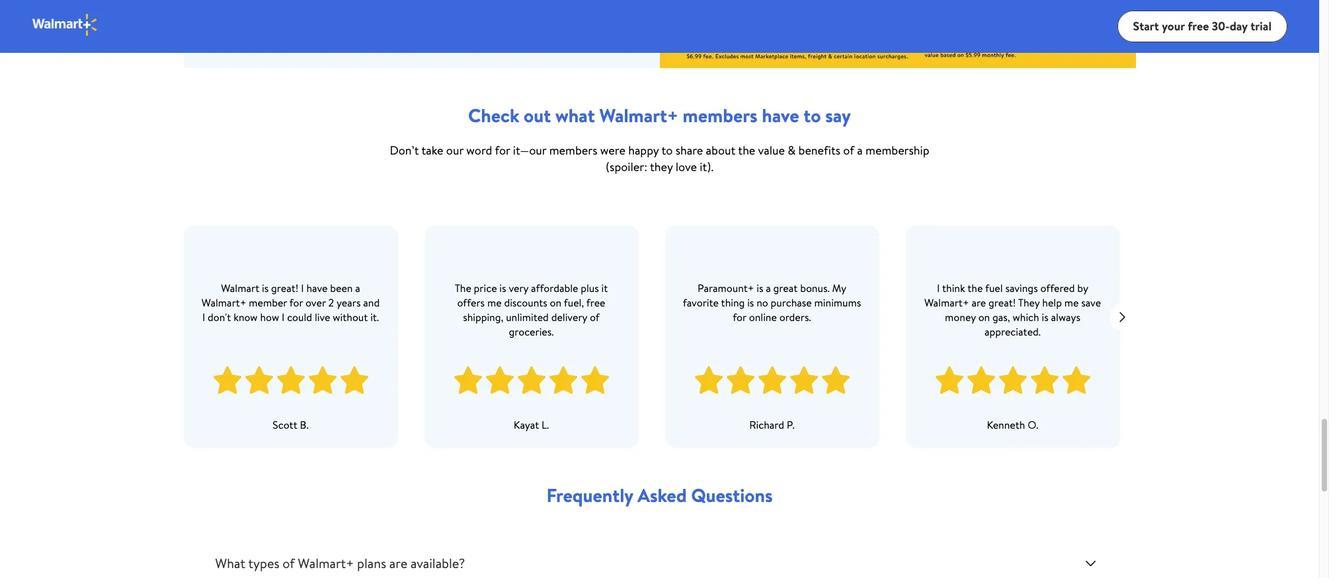 Task type: locate. For each thing, give the bounding box(es) containing it.
are right plans
[[390, 555, 408, 573]]

great! up could at left
[[271, 281, 299, 296]]

free right fuel,
[[587, 296, 606, 310]]

walmart+ left member
[[202, 296, 246, 310]]

i think the fuel savings offered by walmart+ are great! they help me save money on gas, which is always appreciated.
[[925, 281, 1102, 339]]

o.
[[1028, 418, 1039, 433]]

scott
[[273, 418, 298, 433]]

2 horizontal spatial for
[[733, 310, 747, 325]]

0 horizontal spatial great!
[[271, 281, 299, 296]]

on left gas,
[[979, 310, 991, 325]]

me inside the price is very affordable plus it offers me discounts on fuel, free shipping, unlimited delivery of groceries.
[[488, 296, 502, 310]]

1 vertical spatial to
[[662, 142, 673, 159]]

gas,
[[993, 310, 1011, 325]]

for
[[495, 142, 510, 159], [290, 296, 303, 310], [733, 310, 747, 325]]

a left membership
[[858, 142, 863, 159]]

free inside the price is very affordable plus it offers me discounts on fuel, free shipping, unlimited delivery of groceries.
[[587, 296, 606, 310]]

b.
[[300, 418, 309, 433]]

without
[[333, 310, 368, 325]]

the
[[739, 142, 756, 159], [968, 281, 983, 296]]

are inside the i think the fuel savings offered by walmart+ are great! they help me save money on gas, which is always appreciated.
[[972, 296, 987, 310]]

richard p.
[[750, 418, 795, 433]]

for right word
[[495, 142, 510, 159]]

1 horizontal spatial for
[[495, 142, 510, 159]]

have up value
[[762, 103, 800, 128]]

3 stars image from the left
[[693, 361, 852, 402]]

check out what walmart+ members have to say
[[468, 103, 851, 128]]

bonus.
[[801, 281, 830, 296]]

offers
[[457, 296, 485, 310]]

0 horizontal spatial to
[[662, 142, 673, 159]]

0 vertical spatial are
[[972, 296, 987, 310]]

me inside the i think the fuel savings offered by walmart+ are great! they help me save money on gas, which is always appreciated.
[[1065, 296, 1079, 310]]

0 horizontal spatial for
[[290, 296, 303, 310]]

stars image for scott
[[211, 361, 370, 402]]

1 horizontal spatial great!
[[989, 296, 1016, 310]]

frequently asked questions
[[547, 483, 773, 509]]

your
[[1162, 18, 1185, 34]]

the left value
[[739, 142, 756, 159]]

to left say
[[804, 103, 821, 128]]

me right the help
[[1065, 296, 1079, 310]]

to
[[804, 103, 821, 128], [662, 142, 673, 159]]

is left very
[[500, 281, 506, 296]]

is left the 'no'
[[748, 296, 754, 310]]

1 vertical spatial free
[[587, 296, 606, 310]]

affordable
[[531, 281, 579, 296]]

check
[[468, 103, 520, 128]]

plus
[[581, 281, 599, 296]]

and
[[363, 296, 380, 310]]

which
[[1013, 310, 1040, 325]]

0 vertical spatial of
[[844, 142, 855, 159]]

0 vertical spatial have
[[762, 103, 800, 128]]

a left great
[[766, 281, 771, 296]]

1 horizontal spatial free
[[1188, 18, 1210, 34]]

it
[[602, 281, 608, 296]]

thing
[[721, 296, 745, 310]]

they
[[650, 159, 673, 175]]

walmart+
[[600, 103, 679, 128], [202, 296, 246, 310], [925, 296, 970, 310], [298, 555, 354, 573]]

0 horizontal spatial free
[[587, 296, 606, 310]]

word
[[467, 142, 492, 159]]

1 horizontal spatial a
[[766, 281, 771, 296]]

2 stars image from the left
[[452, 361, 611, 402]]

1 horizontal spatial members
[[683, 103, 758, 128]]

0 horizontal spatial members
[[550, 142, 598, 159]]

been
[[330, 281, 353, 296]]

stars image
[[211, 361, 370, 402], [452, 361, 611, 402], [693, 361, 852, 402], [934, 361, 1093, 402]]

0 vertical spatial free
[[1188, 18, 1210, 34]]

the
[[455, 281, 472, 296]]

walmart+ inside the i think the fuel savings offered by walmart+ are great! they help me save money on gas, which is always appreciated.
[[925, 296, 970, 310]]

2 horizontal spatial a
[[858, 142, 863, 159]]

on left fuel,
[[550, 296, 562, 310]]

walmart is great! i have been a walmart+ member for over 2 years and i don't know how i could live without it.
[[202, 281, 380, 325]]

have left 2
[[307, 281, 328, 296]]

1 horizontal spatial on
[[979, 310, 991, 325]]

i inside the i think the fuel savings offered by walmart+ are great! they help me save money on gas, which is always appreciated.
[[937, 281, 940, 296]]

stars image for kenneth
[[934, 361, 1093, 402]]

stars image up richard p.
[[693, 361, 852, 402]]

money
[[945, 310, 976, 325]]

1 horizontal spatial to
[[804, 103, 821, 128]]

it).
[[700, 159, 714, 175]]

30-
[[1212, 18, 1230, 34]]

great!
[[271, 281, 299, 296], [989, 296, 1016, 310]]

members up about
[[683, 103, 758, 128]]

scott b.
[[273, 418, 309, 433]]

our
[[446, 142, 464, 159]]

the inside don't take our word for it—our members were happy to share about the value & benefits of a membership (spoiler: they love it).
[[739, 142, 756, 159]]

available?
[[411, 555, 465, 573]]

don't
[[390, 142, 419, 159]]

0 horizontal spatial a
[[355, 281, 360, 296]]

great! left they
[[989, 296, 1016, 310]]

i left the think
[[937, 281, 940, 296]]

0 horizontal spatial have
[[307, 281, 328, 296]]

great
[[774, 281, 798, 296]]

1 vertical spatial of
[[590, 310, 600, 325]]

of for delivery
[[590, 310, 600, 325]]

great! inside walmart is great! i have been a walmart+ member for over 2 years and i don't know how i could live without it.
[[271, 281, 299, 296]]

1 horizontal spatial are
[[972, 296, 987, 310]]

i
[[301, 281, 304, 296], [937, 281, 940, 296], [202, 310, 205, 325], [282, 310, 285, 325]]

value
[[759, 142, 785, 159]]

for left online
[[733, 310, 747, 325]]

stars image up kayat l.
[[452, 361, 611, 402]]

a right been
[[355, 281, 360, 296]]

0 horizontal spatial of
[[283, 555, 295, 573]]

member
[[249, 296, 287, 310]]

2 me from the left
[[1065, 296, 1079, 310]]

save
[[1082, 296, 1102, 310]]

of
[[844, 142, 855, 159], [590, 310, 600, 325], [283, 555, 295, 573]]

&
[[788, 142, 796, 159]]

of right types
[[283, 555, 295, 573]]

years
[[337, 296, 361, 310]]

1 stars image from the left
[[211, 361, 370, 402]]

next slide for default mlp - new walmart plus testimonial 1 module, 9.29.22 list image
[[1110, 304, 1136, 330]]

benefits
[[799, 142, 841, 159]]

members
[[683, 103, 758, 128], [550, 142, 598, 159]]

1 horizontal spatial of
[[590, 310, 600, 325]]

very
[[509, 281, 529, 296]]

offered
[[1041, 281, 1075, 296]]

what types of walmart+ plans are available?
[[215, 555, 465, 573]]

for left over at the left of page
[[290, 296, 303, 310]]

to left share
[[662, 142, 673, 159]]

0 vertical spatial the
[[739, 142, 756, 159]]

for inside paramount+ is a great bonus. my favorite thing is no purchase minimums for online orders.
[[733, 310, 747, 325]]

1 vertical spatial are
[[390, 555, 408, 573]]

start your free 30-day trial button
[[1118, 11, 1288, 42]]

stars image up kenneth o.
[[934, 361, 1093, 402]]

favorite
[[683, 296, 719, 310]]

is right which
[[1042, 310, 1049, 325]]

have
[[762, 103, 800, 128], [307, 281, 328, 296]]

minimums
[[815, 296, 861, 310]]

free left 30- at the right
[[1188, 18, 1210, 34]]

out
[[524, 103, 551, 128]]

kayat
[[514, 418, 539, 433]]

1 vertical spatial have
[[307, 281, 328, 296]]

a inside don't take our word for it—our members were happy to share about the value & benefits of a membership (spoiler: they love it).
[[858, 142, 863, 159]]

members down what
[[550, 142, 598, 159]]

of inside don't take our word for it—our members were happy to share about the value & benefits of a membership (spoiler: they love it).
[[844, 142, 855, 159]]

0 horizontal spatial me
[[488, 296, 502, 310]]

2 vertical spatial of
[[283, 555, 295, 573]]

by
[[1078, 281, 1089, 296]]

paramount+
[[698, 281, 754, 296]]

the left fuel
[[968, 281, 983, 296]]

of inside the price is very affordable plus it offers me discounts on fuel, free shipping, unlimited delivery of groceries.
[[590, 310, 600, 325]]

walmart+ left fuel
[[925, 296, 970, 310]]

groceries.
[[509, 325, 554, 339]]

of right fuel,
[[590, 310, 600, 325]]

0 horizontal spatial the
[[739, 142, 756, 159]]

of right benefits
[[844, 142, 855, 159]]

0 horizontal spatial on
[[550, 296, 562, 310]]

1 vertical spatial the
[[968, 281, 983, 296]]

is right walmart
[[262, 281, 269, 296]]

are left gas,
[[972, 296, 987, 310]]

walmart+ left plans
[[298, 555, 354, 573]]

0 horizontal spatial are
[[390, 555, 408, 573]]

1 horizontal spatial the
[[968, 281, 983, 296]]

members inside don't take our word for it—our members were happy to share about the value & benefits of a membership (spoiler: they love it).
[[550, 142, 598, 159]]

great! inside the i think the fuel savings offered by walmart+ are great! they help me save money on gas, which is always appreciated.
[[989, 296, 1016, 310]]

asked
[[638, 483, 687, 509]]

1 horizontal spatial have
[[762, 103, 800, 128]]

they
[[1019, 296, 1040, 310]]

1 vertical spatial members
[[550, 142, 598, 159]]

is inside the i think the fuel savings offered by walmart+ are great! they help me save money on gas, which is always appreciated.
[[1042, 310, 1049, 325]]

me right 'offers'
[[488, 296, 502, 310]]

0 vertical spatial members
[[683, 103, 758, 128]]

for inside walmart is great! i have been a walmart+ member for over 2 years and i don't know how i could live without it.
[[290, 296, 303, 310]]

stars image up 'scott b.'
[[211, 361, 370, 402]]

1 me from the left
[[488, 296, 502, 310]]

4 stars image from the left
[[934, 361, 1093, 402]]

free
[[1188, 18, 1210, 34], [587, 296, 606, 310]]

fuel,
[[564, 296, 584, 310]]

are
[[972, 296, 987, 310], [390, 555, 408, 573]]

1 horizontal spatial me
[[1065, 296, 1079, 310]]

2 horizontal spatial of
[[844, 142, 855, 159]]

were
[[601, 142, 626, 159]]



Task type: vqa. For each thing, say whether or not it's contained in the screenshot.
Grocery & Essentials
no



Task type: describe. For each thing, give the bounding box(es) containing it.
think
[[943, 281, 966, 296]]

savings
[[1006, 281, 1038, 296]]

is inside walmart is great! i have been a walmart+ member for over 2 years and i don't know how i could live without it.
[[262, 281, 269, 296]]

walmart+ image
[[32, 13, 99, 37]]

appreciated.
[[985, 325, 1041, 339]]

about
[[706, 142, 736, 159]]

take
[[422, 142, 444, 159]]

trial
[[1251, 18, 1272, 34]]

orders.
[[780, 310, 811, 325]]

for inside don't take our word for it—our members were happy to share about the value & benefits of a membership (spoiler: they love it).
[[495, 142, 510, 159]]

share
[[676, 142, 703, 159]]

frequently
[[547, 483, 633, 509]]

what
[[215, 555, 245, 573]]

my
[[833, 281, 847, 296]]

walmart+ inside walmart is great! i have been a walmart+ member for over 2 years and i don't know how i could live without it.
[[202, 296, 246, 310]]

(spoiler:
[[606, 159, 648, 175]]

start
[[1134, 18, 1160, 34]]

price
[[474, 281, 497, 296]]

savings claim image
[[660, 0, 1136, 68]]

day
[[1230, 18, 1248, 34]]

stars image for richard
[[693, 361, 852, 402]]

kenneth o.
[[987, 418, 1039, 433]]

always
[[1052, 310, 1081, 325]]

start your free 30-day trial
[[1134, 18, 1272, 34]]

it.
[[371, 310, 379, 325]]

a inside paramount+ is a great bonus. my favorite thing is no purchase minimums for online orders.
[[766, 281, 771, 296]]

on inside the price is very affordable plus it offers me discounts on fuel, free shipping, unlimited delivery of groceries.
[[550, 296, 562, 310]]

don't
[[208, 310, 231, 325]]

purchase
[[771, 296, 812, 310]]

i left over at the left of page
[[301, 281, 304, 296]]

love
[[676, 159, 697, 175]]

2
[[329, 296, 334, 310]]

l.
[[542, 418, 549, 433]]

over
[[306, 296, 326, 310]]

don't take our word for it—our members were happy to share about the value & benefits of a membership (spoiler: they love it).
[[390, 142, 930, 175]]

on inside the i think the fuel savings offered by walmart+ are great! they help me save money on gas, which is always appreciated.
[[979, 310, 991, 325]]

plans
[[357, 555, 386, 573]]

what types of walmart+ plans are available? image
[[1083, 556, 1099, 572]]

is left great
[[757, 281, 764, 296]]

no
[[757, 296, 769, 310]]

i right how
[[282, 310, 285, 325]]

help
[[1043, 296, 1062, 310]]

what
[[556, 103, 595, 128]]

happy
[[629, 142, 659, 159]]

kayat l.
[[514, 418, 549, 433]]

i left don't
[[202, 310, 205, 325]]

richard
[[750, 418, 785, 433]]

have inside walmart is great! i have been a walmart+ member for over 2 years and i don't know how i could live without it.
[[307, 281, 328, 296]]

0 vertical spatial to
[[804, 103, 821, 128]]

online
[[749, 310, 777, 325]]

types
[[248, 555, 280, 573]]

p.
[[787, 418, 795, 433]]

discounts
[[504, 296, 548, 310]]

the inside the i think the fuel savings offered by walmart+ are great! they help me save money on gas, which is always appreciated.
[[968, 281, 983, 296]]

walmart+ up happy
[[600, 103, 679, 128]]

know
[[234, 310, 258, 325]]

walmart
[[221, 281, 259, 296]]

is inside the price is very affordable plus it offers me discounts on fuel, free shipping, unlimited delivery of groceries.
[[500, 281, 506, 296]]

kenneth
[[987, 418, 1026, 433]]

the price is very affordable plus it offers me discounts on fuel, free shipping, unlimited delivery of groceries.
[[455, 281, 608, 339]]

paramount+ is a great bonus. my favorite thing is no purchase minimums for online orders.
[[683, 281, 861, 325]]

to inside don't take our word for it—our members were happy to share about the value & benefits of a membership (spoiler: they love it).
[[662, 142, 673, 159]]

questions
[[691, 483, 773, 509]]

membership
[[866, 142, 930, 159]]

could
[[287, 310, 312, 325]]

say
[[826, 103, 851, 128]]

it—our
[[513, 142, 547, 159]]

free inside button
[[1188, 18, 1210, 34]]

fuel
[[986, 281, 1003, 296]]

shipping,
[[463, 310, 504, 325]]

unlimited
[[506, 310, 549, 325]]

a inside walmart is great! i have been a walmart+ member for over 2 years and i don't know how i could live without it.
[[355, 281, 360, 296]]

delivery
[[552, 310, 588, 325]]

how
[[260, 310, 279, 325]]

stars image for kayat
[[452, 361, 611, 402]]

of for benefits
[[844, 142, 855, 159]]



